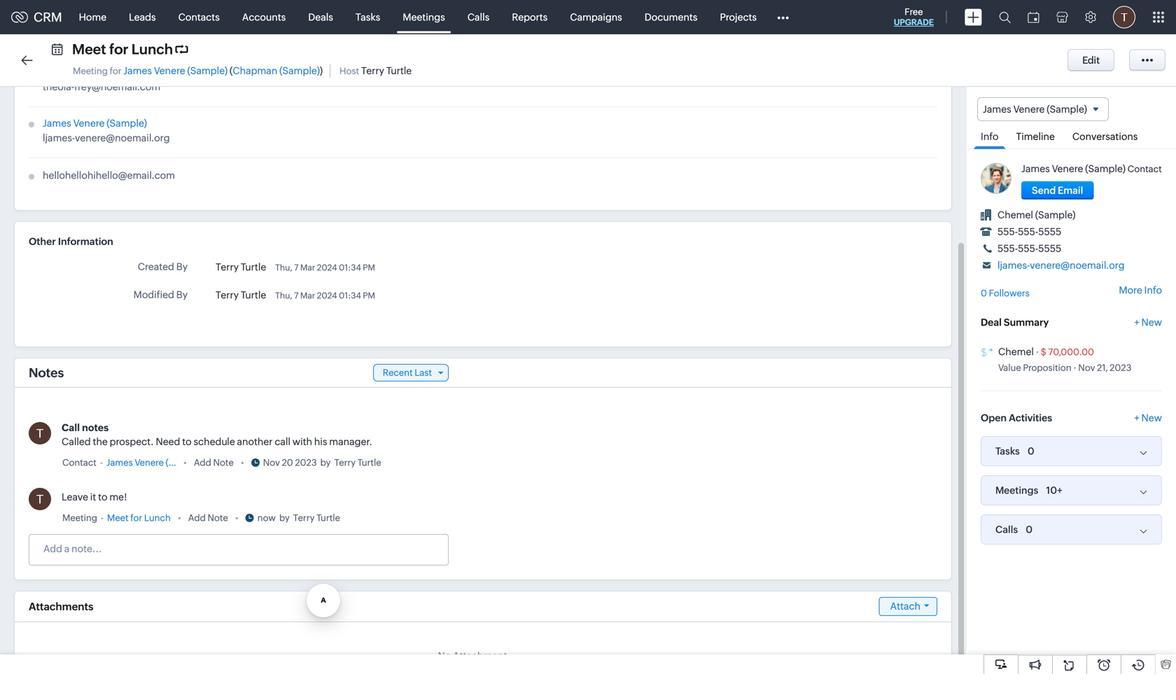 Task type: vqa. For each thing, say whether or not it's contained in the screenshot.
'·'
yes



Task type: describe. For each thing, give the bounding box(es) containing it.
2 555-555-5555 from the top
[[998, 243, 1062, 254]]

deals link
[[297, 0, 345, 34]]

meet for lunch
[[72, 41, 173, 57]]

james venere (sample) link left the (
[[123, 65, 228, 76]]

james for james venere (sample) contact
[[1022, 163, 1051, 175]]

• add note •
[[183, 458, 244, 468]]

+ new link
[[1135, 317, 1163, 335]]

nov inside the chemel · $ 70,000.00 value proposition · nov 21, 2023
[[1079, 363, 1096, 373]]

chemel for chemel · $ 70,000.00 value proposition · nov 21, 2023
[[999, 347, 1035, 358]]

calls link
[[457, 0, 501, 34]]

attach
[[891, 601, 921, 612]]

create menu element
[[957, 0, 991, 34]]

hellohellohihello@email.com
[[43, 170, 175, 181]]

deals
[[308, 12, 333, 23]]

documents link
[[634, 0, 709, 34]]

timeline link
[[1010, 121, 1063, 149]]

venere for james venere (sample) ljames-venere@noemail.org
[[73, 118, 105, 129]]

meetings link
[[392, 0, 457, 34]]

more
[[1120, 285, 1143, 296]]

home
[[79, 12, 107, 23]]

other information
[[29, 236, 113, 247]]

deal summary
[[981, 317, 1050, 328]]

(sample) inside the james venere (sample) ljames-venere@noemail.org
[[107, 118, 147, 129]]

now
[[258, 513, 276, 524]]

2023 inside the chemel · $ 70,000.00 value proposition · nov 21, 2023
[[1110, 363, 1132, 373]]

0 horizontal spatial ljames-venere@noemail.org link
[[43, 132, 170, 144]]

upgrade
[[894, 18, 935, 27]]

venere for james venere (sample)
[[1014, 104, 1045, 115]]

me!
[[110, 492, 127, 503]]

70,000.00
[[1049, 347, 1095, 358]]

recent
[[383, 368, 413, 378]]

thu, 7 mar 2024 01:34 pm for created by
[[275, 263, 375, 273]]

open
[[981, 413, 1007, 424]]

projects link
[[709, 0, 768, 34]]

new inside + new 'link'
[[1142, 317, 1163, 328]]

7 for created by
[[294, 263, 299, 273]]

terry down 'manager.'
[[334, 458, 356, 468]]

logo image
[[11, 12, 28, 23]]

meet for lunch link
[[107, 511, 171, 525]]

last
[[415, 368, 432, 378]]

his
[[314, 436, 327, 448]]

search image
[[1000, 11, 1012, 23]]

• down the another
[[241, 458, 244, 468]]

add note link for meet for lunch
[[188, 511, 228, 525]]

theola-
[[43, 81, 74, 92]]

by terry turtle for now
[[279, 513, 340, 524]]

proposition
[[1024, 363, 1072, 373]]

1 555-555-5555 from the top
[[998, 226, 1062, 238]]

01:34 for created by
[[339, 263, 361, 273]]

host
[[340, 66, 359, 76]]

0 followers
[[981, 288, 1030, 299]]

10+
[[1047, 485, 1063, 496]]

create menu image
[[965, 9, 983, 26]]

(
[[230, 65, 233, 76]]

chapman
[[233, 65, 278, 76]]

theola-frey@noemail.com
[[43, 81, 161, 92]]

value
[[999, 363, 1022, 373]]

chemel · $ 70,000.00 value proposition · nov 21, 2023
[[999, 347, 1132, 373]]

for for lunch
[[109, 41, 128, 57]]

(sample) up the ljames-venere@noemail.org
[[1036, 210, 1076, 221]]

hellohellohihello@email.com link
[[43, 170, 175, 181]]

add note link for james venere (sample)
[[194, 456, 234, 470]]

leads
[[129, 12, 156, 23]]

james venere (sample) link down conversations
[[1022, 163, 1126, 175]]

no attachment
[[438, 651, 508, 662]]

1 vertical spatial meetings
[[996, 485, 1039, 496]]

manager.
[[329, 436, 373, 448]]

open activities
[[981, 413, 1053, 424]]

1 horizontal spatial info
[[1145, 285, 1163, 296]]

to inside call notes called the prospect. need to schedule another call with his manager.
[[182, 436, 192, 448]]

2 + new from the top
[[1135, 413, 1163, 424]]

the
[[93, 436, 108, 448]]

1 horizontal spatial tasks
[[996, 446, 1021, 457]]

profile element
[[1105, 0, 1145, 34]]

1 vertical spatial 2023
[[295, 458, 317, 468]]

conversations
[[1073, 131, 1139, 142]]

tasks link
[[345, 0, 392, 34]]

james for james venere (sample) ljames-venere@noemail.org
[[43, 118, 71, 129]]

Other Modules field
[[768, 6, 799, 28]]

more info link
[[1120, 285, 1163, 296]]

campaigns
[[570, 12, 623, 23]]

0 horizontal spatial to
[[98, 492, 108, 503]]

(sample) left the (
[[187, 65, 228, 76]]

james venere (sample)
[[984, 104, 1088, 115]]

leads link
[[118, 0, 167, 34]]

james for james venere (sample)
[[984, 104, 1012, 115]]

0 for tasks
[[1028, 446, 1035, 457]]

attachments
[[29, 601, 93, 613]]

venere down prospect.
[[135, 458, 164, 468]]

call
[[275, 436, 291, 448]]

meeting - meet for lunch • add note •
[[62, 513, 239, 524]]

chemel (sample)
[[998, 210, 1076, 221]]

free upgrade
[[894, 7, 935, 27]]

leave
[[62, 492, 88, 503]]

attachment
[[453, 651, 508, 662]]

summary
[[1005, 317, 1050, 328]]

1 horizontal spatial calls
[[996, 524, 1019, 536]]

0 horizontal spatial calls
[[468, 12, 490, 23]]

contacts link
[[167, 0, 231, 34]]

frey@noemail.com
[[74, 81, 161, 92]]

0 vertical spatial add
[[194, 458, 211, 468]]

reports link
[[501, 0, 559, 34]]

0 for calls
[[1026, 524, 1033, 536]]

called
[[62, 436, 91, 448]]

host terry turtle
[[340, 65, 412, 76]]

venere for james venere (sample) contact
[[1053, 163, 1084, 175]]

timeline
[[1017, 131, 1056, 142]]

1 horizontal spatial ljames-
[[998, 260, 1031, 271]]

calendar image
[[1028, 12, 1040, 23]]

more info
[[1120, 285, 1163, 296]]

projects
[[720, 12, 757, 23]]

(sample) right chapman
[[280, 65, 320, 76]]

pm for created by
[[363, 263, 375, 273]]

ljames- inside the james venere (sample) ljames-venere@noemail.org
[[43, 132, 75, 144]]

0 vertical spatial lunch
[[132, 41, 173, 57]]

venere@noemail.org inside the james venere (sample) ljames-venere@noemail.org
[[75, 132, 170, 144]]

21,
[[1098, 363, 1109, 373]]

by terry turtle for nov 20 2023
[[321, 458, 381, 468]]

7 for modified by
[[294, 291, 299, 301]]

venere down meet for lunch
[[154, 65, 185, 76]]

meeting for james venere (sample) ( chapman (sample) )
[[73, 65, 323, 76]]

chemel (sample) link
[[998, 210, 1076, 221]]

contact - james venere (sample)
[[62, 458, 203, 468]]

Add a note... field
[[29, 542, 448, 556]]

activities
[[1010, 413, 1053, 424]]



Task type: locate. For each thing, give the bounding box(es) containing it.
meetings
[[403, 12, 445, 23], [996, 485, 1039, 496]]

created by
[[138, 261, 188, 273]]

add down schedule
[[194, 458, 211, 468]]

1 vertical spatial venere@noemail.org
[[1031, 260, 1126, 271]]

by right created
[[176, 261, 188, 273]]

0 vertical spatial meet
[[72, 41, 106, 57]]

by terry turtle right now
[[279, 513, 340, 524]]

terry turtle
[[216, 262, 266, 273], [216, 290, 266, 301]]

chemel link
[[999, 347, 1035, 358]]

meeting inside meeting for james venere (sample) ( chapman (sample) )
[[73, 66, 108, 76]]

2 vertical spatial for
[[130, 513, 142, 524]]

1 vertical spatial 0
[[1028, 446, 1035, 457]]

0 vertical spatial ljames-
[[43, 132, 75, 144]]

terry right host
[[361, 65, 385, 76]]

1 vertical spatial pm
[[363, 291, 375, 301]]

· down '70,000.00'
[[1074, 363, 1077, 373]]

terry right now
[[293, 513, 315, 524]]

1 vertical spatial info
[[1145, 285, 1163, 296]]

accounts link
[[231, 0, 297, 34]]

2024 for created by
[[317, 263, 337, 273]]

1 vertical spatial ljames-
[[998, 260, 1031, 271]]

1 horizontal spatial by
[[321, 458, 331, 468]]

0 vertical spatial tasks
[[356, 12, 381, 23]]

0 horizontal spatial nov
[[263, 458, 280, 468]]

by terry turtle
[[321, 458, 381, 468], [279, 513, 340, 524]]

)
[[320, 65, 323, 76]]

5555 down chemel (sample) link
[[1039, 226, 1062, 238]]

1 horizontal spatial ·
[[1074, 363, 1077, 373]]

pm
[[363, 263, 375, 273], [363, 291, 375, 301]]

· left $ on the right of the page
[[1036, 347, 1040, 358]]

(sample)
[[187, 65, 228, 76], [280, 65, 320, 76], [1047, 104, 1088, 115], [107, 118, 147, 129], [1086, 163, 1126, 175], [1036, 210, 1076, 221], [166, 458, 203, 468]]

meeting
[[73, 66, 108, 76], [62, 513, 97, 524]]

information
[[58, 236, 113, 247]]

by
[[176, 261, 188, 273], [176, 289, 188, 301]]

notes
[[29, 366, 64, 380]]

1 vertical spatial tasks
[[996, 446, 1021, 457]]

meeting for james
[[73, 66, 108, 76]]

campaigns link
[[559, 0, 634, 34]]

deal
[[981, 317, 1002, 328]]

james inside the james venere (sample) ljames-venere@noemail.org
[[43, 118, 71, 129]]

1 vertical spatial by
[[279, 513, 290, 524]]

nov left 20
[[263, 458, 280, 468]]

add up add a note... field
[[188, 513, 206, 524]]

tasks right deals
[[356, 12, 381, 23]]

1 5555 from the top
[[1039, 226, 1062, 238]]

notes
[[82, 422, 109, 434]]

by down his
[[321, 458, 331, 468]]

0 vertical spatial ·
[[1036, 347, 1040, 358]]

1 horizontal spatial to
[[182, 436, 192, 448]]

1 vertical spatial lunch
[[144, 513, 171, 524]]

meet down me!
[[107, 513, 129, 524]]

venere down timeline at the right top
[[1053, 163, 1084, 175]]

0 vertical spatial by
[[176, 261, 188, 273]]

other
[[29, 236, 56, 247]]

james down prospect.
[[106, 458, 133, 468]]

0 horizontal spatial meet
[[72, 41, 106, 57]]

reports
[[512, 12, 548, 23]]

(sample) inside james venere (sample) field
[[1047, 104, 1088, 115]]

1 pm from the top
[[363, 263, 375, 273]]

it
[[90, 492, 96, 503]]

note down schedule
[[213, 458, 234, 468]]

0 vertical spatial -
[[100, 458, 103, 468]]

1 mar from the top
[[300, 263, 315, 273]]

by terry turtle down 'manager.'
[[321, 458, 381, 468]]

0 vertical spatial + new
[[1135, 317, 1163, 328]]

add note link down schedule
[[194, 456, 234, 470]]

meeting down 'leave'
[[62, 513, 97, 524]]

+ inside 'link'
[[1135, 317, 1140, 328]]

james down theola-
[[43, 118, 71, 129]]

1 horizontal spatial meetings
[[996, 485, 1039, 496]]

1 new from the top
[[1142, 317, 1163, 328]]

chapman (sample) link
[[233, 65, 320, 76]]

meet down home on the top of page
[[72, 41, 106, 57]]

1 vertical spatial mar
[[300, 291, 315, 301]]

modified by
[[134, 289, 188, 301]]

2 2024 from the top
[[317, 291, 337, 301]]

2023 right 20
[[295, 458, 317, 468]]

lunch down "leads"
[[132, 41, 173, 57]]

crm
[[34, 10, 62, 24]]

venere@noemail.org up the 'more'
[[1031, 260, 1126, 271]]

ljames-
[[43, 132, 75, 144], [998, 260, 1031, 271]]

note up add a note... field
[[208, 513, 228, 524]]

- for meeting
[[101, 513, 104, 524]]

2 terry turtle from the top
[[216, 290, 266, 301]]

1 vertical spatial add
[[188, 513, 206, 524]]

1 vertical spatial add note link
[[188, 511, 228, 525]]

1 vertical spatial chemel
[[999, 347, 1035, 358]]

info link
[[974, 121, 1006, 149]]

followers
[[990, 288, 1030, 299]]

search element
[[991, 0, 1020, 34]]

0 horizontal spatial venere@noemail.org
[[75, 132, 170, 144]]

555-
[[998, 226, 1019, 238], [1019, 226, 1039, 238], [998, 243, 1019, 254], [1019, 243, 1039, 254]]

0 vertical spatial to
[[182, 436, 192, 448]]

0 vertical spatial meetings
[[403, 12, 445, 23]]

- for contact
[[100, 458, 103, 468]]

0 vertical spatial calls
[[468, 12, 490, 23]]

1 + from the top
[[1135, 317, 1140, 328]]

venere inside the james venere (sample) ljames-venere@noemail.org
[[73, 118, 105, 129]]

0 horizontal spatial ·
[[1036, 347, 1040, 358]]

created
[[138, 261, 174, 273]]

info right the 'more'
[[1145, 285, 1163, 296]]

0 vertical spatial 0
[[981, 288, 988, 299]]

profile image
[[1114, 6, 1136, 28]]

0 vertical spatial for
[[109, 41, 128, 57]]

by for modified by
[[176, 289, 188, 301]]

terry turtle for created by
[[216, 262, 266, 273]]

0 vertical spatial 2023
[[1110, 363, 1132, 373]]

free
[[905, 7, 924, 17]]

ljames-venere@noemail.org link down chemel (sample) link
[[998, 260, 1126, 271]]

tasks
[[356, 12, 381, 23], [996, 446, 1021, 457]]

modified
[[134, 289, 174, 301]]

ljames- down theola-
[[43, 132, 75, 144]]

mar
[[300, 263, 315, 273], [300, 291, 315, 301]]

james up info link at top right
[[984, 104, 1012, 115]]

documents
[[645, 12, 698, 23]]

prospect.
[[110, 436, 154, 448]]

contact down called
[[62, 458, 97, 468]]

venere inside field
[[1014, 104, 1045, 115]]

terry turtle for modified by
[[216, 290, 266, 301]]

• left now
[[235, 513, 239, 524]]

by right now
[[279, 513, 290, 524]]

by for now
[[279, 513, 290, 524]]

note
[[213, 458, 234, 468], [208, 513, 228, 524]]

0 vertical spatial new
[[1142, 317, 1163, 328]]

lunch down 'contact - james venere (sample)'
[[144, 513, 171, 524]]

0 horizontal spatial 2023
[[295, 458, 317, 468]]

2 thu, from the top
[[275, 291, 293, 301]]

1 + new from the top
[[1135, 317, 1163, 328]]

1 horizontal spatial nov
[[1079, 363, 1096, 373]]

1 vertical spatial new
[[1142, 413, 1163, 424]]

ljames-venere@noemail.org link
[[43, 132, 170, 144], [998, 260, 1126, 271]]

to right need
[[182, 436, 192, 448]]

0 horizontal spatial ljames-
[[43, 132, 75, 144]]

0 vertical spatial mar
[[300, 263, 315, 273]]

theola-frey@noemail.com link
[[43, 81, 161, 92]]

James Venere (Sample) field
[[978, 97, 1110, 121]]

2 new from the top
[[1142, 413, 1163, 424]]

meet
[[72, 41, 106, 57], [107, 513, 129, 524]]

0 horizontal spatial meetings
[[403, 12, 445, 23]]

1 horizontal spatial contact
[[1128, 164, 1163, 175]]

meeting up theola-frey@noemail.com link
[[73, 66, 108, 76]]

chemel inside the chemel · $ 70,000.00 value proposition · nov 21, 2023
[[999, 347, 1035, 358]]

venere@noemail.org
[[75, 132, 170, 144], [1031, 260, 1126, 271]]

1 vertical spatial +
[[1135, 413, 1140, 424]]

0 vertical spatial chemel
[[998, 210, 1034, 221]]

recent last
[[383, 368, 432, 378]]

0 vertical spatial by terry turtle
[[321, 458, 381, 468]]

tasks down open activities
[[996, 446, 1021, 457]]

nov left 21,
[[1079, 363, 1096, 373]]

1 vertical spatial -
[[101, 513, 104, 524]]

0 vertical spatial 01:34
[[339, 263, 361, 273]]

thu, 7 mar 2024 01:34 pm for modified by
[[275, 291, 375, 301]]

1 horizontal spatial ljames-venere@noemail.org link
[[998, 260, 1126, 271]]

2023
[[1110, 363, 1132, 373], [295, 458, 317, 468]]

0 vertical spatial 555-555-5555
[[998, 226, 1062, 238]]

1 vertical spatial note
[[208, 513, 228, 524]]

contacts
[[178, 12, 220, 23]]

• down call notes called the prospect. need to schedule another call with his manager.
[[183, 458, 187, 468]]

chemel for chemel (sample)
[[998, 210, 1034, 221]]

call
[[62, 422, 80, 434]]

ljames- up followers
[[998, 260, 1031, 271]]

ljames-venere@noemail.org link up hellohellohihello@email.com at the left of page
[[43, 132, 170, 144]]

1 vertical spatial terry turtle
[[216, 290, 266, 301]]

james venere (sample) ljames-venere@noemail.org
[[43, 118, 170, 144]]

01:34
[[339, 263, 361, 273], [339, 291, 361, 301]]

mar for created by
[[300, 263, 315, 273]]

by for nov 20 2023
[[321, 458, 331, 468]]

1 vertical spatial ·
[[1074, 363, 1077, 373]]

leave it to me!
[[62, 492, 127, 503]]

1 thu, from the top
[[275, 263, 293, 273]]

1 vertical spatial + new
[[1135, 413, 1163, 424]]

0 vertical spatial thu, 7 mar 2024 01:34 pm
[[275, 263, 375, 273]]

1 thu, 7 mar 2024 01:34 pm from the top
[[275, 263, 375, 273]]

0 vertical spatial thu,
[[275, 263, 293, 273]]

0 vertical spatial venere@noemail.org
[[75, 132, 170, 144]]

5555 up the ljames-venere@noemail.org
[[1039, 243, 1062, 254]]

1 vertical spatial for
[[110, 66, 122, 76]]

meetings left calls link at top left
[[403, 12, 445, 23]]

2 thu, 7 mar 2024 01:34 pm from the top
[[275, 291, 375, 301]]

1 7 from the top
[[294, 263, 299, 273]]

terry right modified by
[[216, 290, 239, 301]]

0 vertical spatial nov
[[1079, 363, 1096, 373]]

1 vertical spatial 7
[[294, 291, 299, 301]]

james down timeline at the right top
[[1022, 163, 1051, 175]]

(sample) down conversations
[[1086, 163, 1126, 175]]

(sample) down frey@noemail.com
[[107, 118, 147, 129]]

thu, for created by
[[275, 263, 293, 273]]

james venere (sample) link
[[123, 65, 228, 76], [43, 118, 147, 129], [1022, 163, 1126, 175], [106, 456, 203, 470]]

meetings left 10+
[[996, 485, 1039, 496]]

0
[[981, 288, 988, 299], [1028, 446, 1035, 457], [1026, 524, 1033, 536]]

james venere (sample) link down theola-frey@noemail.com link
[[43, 118, 147, 129]]

2 vertical spatial 0
[[1026, 524, 1033, 536]]

for
[[109, 41, 128, 57], [110, 66, 122, 76], [130, 513, 142, 524]]

mar for modified by
[[300, 291, 315, 301]]

0 vertical spatial 7
[[294, 263, 299, 273]]

0 horizontal spatial contact
[[62, 458, 97, 468]]

venere up timeline link
[[1014, 104, 1045, 115]]

1 vertical spatial by
[[176, 289, 188, 301]]

for for james
[[110, 66, 122, 76]]

0 vertical spatial 2024
[[317, 263, 337, 273]]

1 vertical spatial ljames-venere@noemail.org link
[[998, 260, 1126, 271]]

1 vertical spatial thu, 7 mar 2024 01:34 pm
[[275, 291, 375, 301]]

call notes called the prospect. need to schedule another call with his manager.
[[62, 422, 373, 448]]

1 terry turtle from the top
[[216, 262, 266, 273]]

2 5555 from the top
[[1039, 243, 1062, 254]]

1 vertical spatial to
[[98, 492, 108, 503]]

schedule
[[194, 436, 235, 448]]

2 7 from the top
[[294, 291, 299, 301]]

contact down conversations
[[1128, 164, 1163, 175]]

add note link up add a note... field
[[188, 511, 228, 525]]

attach link
[[880, 598, 938, 616]]

• right 'meet for lunch' link
[[178, 513, 181, 524]]

2023 right 21,
[[1110, 363, 1132, 373]]

1 2024 from the top
[[317, 263, 337, 273]]

2024
[[317, 263, 337, 273], [317, 291, 337, 301]]

james venere (sample) contact
[[1022, 163, 1163, 175]]

terry
[[361, 65, 385, 76], [216, 262, 239, 273], [216, 290, 239, 301], [334, 458, 356, 468], [293, 513, 315, 524]]

1 vertical spatial 5555
[[1039, 243, 1062, 254]]

conversations link
[[1066, 121, 1146, 149]]

2 mar from the top
[[300, 291, 315, 301]]

thu, 7 mar 2024 01:34 pm
[[275, 263, 375, 273], [275, 291, 375, 301]]

- down the
[[100, 458, 103, 468]]

thu, for modified by
[[275, 291, 293, 301]]

chemel up value
[[999, 347, 1035, 358]]

1 vertical spatial calls
[[996, 524, 1019, 536]]

chemel up the ljames-venere@noemail.org
[[998, 210, 1034, 221]]

info left timeline at the right top
[[981, 131, 999, 142]]

- down leave it to me!
[[101, 513, 104, 524]]

for inside meeting for james venere (sample) ( chapman (sample) )
[[110, 66, 122, 76]]

01:34 for modified by
[[339, 291, 361, 301]]

0 vertical spatial +
[[1135, 317, 1140, 328]]

to
[[182, 436, 192, 448], [98, 492, 108, 503]]

0 vertical spatial terry turtle
[[216, 262, 266, 273]]

(sample) up timeline link
[[1047, 104, 1088, 115]]

0 vertical spatial pm
[[363, 263, 375, 273]]

2 pm from the top
[[363, 291, 375, 301]]

james up frey@noemail.com
[[123, 65, 152, 76]]

1 vertical spatial by terry turtle
[[279, 513, 340, 524]]

james venere (sample) link down need
[[106, 456, 203, 470]]

by right modified in the top of the page
[[176, 289, 188, 301]]

1 vertical spatial nov
[[263, 458, 280, 468]]

1 vertical spatial meet
[[107, 513, 129, 524]]

add
[[194, 458, 211, 468], [188, 513, 206, 524]]

pm for modified by
[[363, 291, 375, 301]]

2 + from the top
[[1135, 413, 1140, 424]]

1 by from the top
[[176, 261, 188, 273]]

to right it on the left bottom of page
[[98, 492, 108, 503]]

0 vertical spatial note
[[213, 458, 234, 468]]

1 vertical spatial 2024
[[317, 291, 337, 301]]

need
[[156, 436, 180, 448]]

1 horizontal spatial 2023
[[1110, 363, 1132, 373]]

with
[[293, 436, 312, 448]]

+
[[1135, 317, 1140, 328], [1135, 413, 1140, 424]]

meeting for meet
[[62, 513, 97, 524]]

2 by from the top
[[176, 289, 188, 301]]

1 vertical spatial thu,
[[275, 291, 293, 301]]

(sample) down need
[[166, 458, 203, 468]]

2 01:34 from the top
[[339, 291, 361, 301]]

1 01:34 from the top
[[339, 263, 361, 273]]

by for created by
[[176, 261, 188, 273]]

5555
[[1039, 226, 1062, 238], [1039, 243, 1062, 254]]

1 horizontal spatial meet
[[107, 513, 129, 524]]

0 horizontal spatial by
[[279, 513, 290, 524]]

0 vertical spatial add note link
[[194, 456, 234, 470]]

home link
[[68, 0, 118, 34]]

1 horizontal spatial venere@noemail.org
[[1031, 260, 1126, 271]]

james inside field
[[984, 104, 1012, 115]]

accounts
[[242, 12, 286, 23]]

lunch
[[132, 41, 173, 57], [144, 513, 171, 524]]

0 vertical spatial 5555
[[1039, 226, 1062, 238]]

2024 for modified by
[[317, 291, 337, 301]]

0 vertical spatial info
[[981, 131, 999, 142]]

venere down the 'theola-frey@noemail.com'
[[73, 118, 105, 129]]

0 vertical spatial ljames-venere@noemail.org link
[[43, 132, 170, 144]]

1 vertical spatial contact
[[62, 458, 97, 468]]

terry right created by
[[216, 262, 239, 273]]

0 vertical spatial by
[[321, 458, 331, 468]]

None button
[[1068, 49, 1115, 71], [1022, 182, 1094, 200], [1068, 49, 1115, 71], [1022, 182, 1094, 200]]

·
[[1036, 347, 1040, 358], [1074, 363, 1077, 373]]

1 vertical spatial 555-555-5555
[[998, 243, 1062, 254]]

0 vertical spatial contact
[[1128, 164, 1163, 175]]

venere@noemail.org up hellohellohihello@email.com at the left of page
[[75, 132, 170, 144]]

0 horizontal spatial tasks
[[356, 12, 381, 23]]

add note link
[[194, 456, 234, 470], [188, 511, 228, 525]]

+ new
[[1135, 317, 1163, 328], [1135, 413, 1163, 424]]

no
[[438, 651, 451, 662]]

another
[[237, 436, 273, 448]]

contact inside james venere (sample) contact
[[1128, 164, 1163, 175]]



